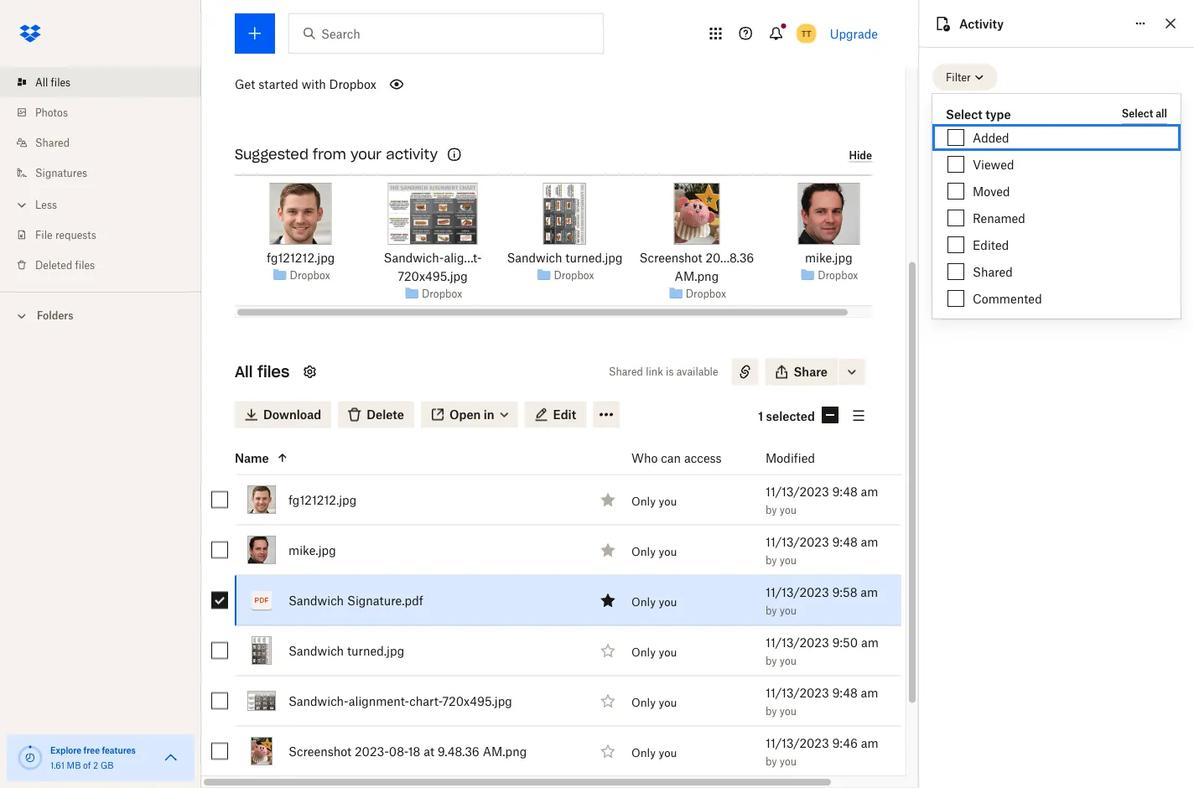 Task type: vqa. For each thing, say whether or not it's contained in the screenshot.
2nd WEBP from left
no



Task type: locate. For each thing, give the bounding box(es) containing it.
3 11/13/2023 from the top
[[766, 585, 829, 600]]

only you inside name fg121212.jpg, modified 11/13/2023 9:48 am, "element"
[[631, 495, 677, 508]]

2 am from the top
[[1004, 234, 1021, 246]]

0 vertical spatial sandwich-
[[384, 250, 444, 265]]

/fg121212.jpg image
[[247, 486, 276, 514]]

11/13/2023 9:48 am by you for sandwich-alignment-chart-720x495.jpg
[[766, 686, 878, 718]]

file
[[1007, 136, 1024, 151], [1065, 217, 1082, 231], [1065, 267, 1082, 281]]

11/13/2023 9:48 am by you for mike.jpg
[[766, 535, 878, 567]]

2 horizontal spatial files
[[257, 363, 290, 382]]

from inside this file was renamed from sandwich turned (signed).pdf to sandwich signature.pdf 9:58 am
[[1105, 136, 1131, 151]]

only you inside name sandwich turned.jpg, modified 11/13/2023 9:50 am, element
[[631, 646, 677, 659]]

0 horizontal spatial /screenshot 2023-08-18 at 9.48.36 am.png image
[[251, 738, 273, 766]]

select left all
[[1122, 107, 1153, 120]]

file requests link
[[13, 220, 201, 250]]

add to starred image
[[598, 641, 618, 661], [598, 691, 618, 712]]

fg121212.jpg link down /fg121212.jpg image
[[267, 248, 335, 267]]

5 by from the top
[[766, 705, 777, 718]]

0 horizontal spatial /mike.jpg image
[[247, 536, 276, 565]]

9:48 inside 'element'
[[832, 686, 858, 700]]

11/13/2023 down 11/13/2023 9:50 am by you
[[766, 686, 829, 700]]

by inside name mike.jpg, modified 11/13/2023 9:48 am, element
[[766, 554, 777, 567]]

by inside name sandwich-alignment-chart-720x495.jpg, modified 11/13/2023 9:48 am, 'element'
[[766, 705, 777, 718]]

am.png down 20…8.36
[[675, 269, 719, 283]]

mb
[[67, 760, 81, 771]]

screenshot left 20…8.36
[[639, 250, 702, 265]]

5 only you button from the top
[[631, 696, 677, 710]]

file up edited checkbox item
[[1065, 217, 1082, 231]]

9:58 down viewed
[[979, 183, 1001, 196]]

1 vertical spatial signature.pdf
[[347, 594, 423, 608]]

share
[[794, 365, 828, 379]]

dropbox for screenshot 20…8.36 am.png
[[686, 288, 726, 300]]

11/13/2023 9:48 am by you
[[766, 485, 878, 517], [766, 535, 878, 567], [766, 686, 878, 718]]

720x495.jpg inside sandwich-alig…t- 720x495.jpg
[[398, 269, 468, 283]]

1 horizontal spatial sandwich turned.jpg
[[507, 250, 623, 265]]

fg121212.jpg down /fg121212.jpg image
[[267, 250, 335, 265]]

1 vertical spatial turned.jpg
[[347, 644, 404, 658]]

1 vertical spatial am.png
[[483, 745, 527, 759]]

1 vertical spatial shared
[[973, 265, 1013, 279]]

4 11/13/2023 from the top
[[766, 636, 829, 650]]

1 vertical spatial 720x495.jpg
[[442, 694, 512, 709]]

fg121212.jpg
[[267, 250, 335, 265], [288, 493, 357, 507]]

1 horizontal spatial select
[[1122, 107, 1153, 120]]

only you inside name screenshot 2023-08-18 at 9.48.36 am.png, modified 11/13/2023 9:46 am, "element"
[[631, 747, 677, 760]]

am.png right 9.48.36
[[483, 745, 527, 759]]

file left was
[[1007, 136, 1024, 151]]

this for edited
[[1041, 217, 1062, 231]]

0 vertical spatial 11/13/2023 9:48 am by you
[[766, 485, 878, 517]]

0 vertical spatial fg121212.jpg
[[267, 250, 335, 265]]

0 vertical spatial screenshot
[[639, 250, 702, 265]]

today
[[936, 109, 970, 124]]

only you button for alignment-
[[631, 696, 677, 710]]

5 11/13/2023 from the top
[[766, 686, 829, 700]]

only you button inside name sandwich-alignment-chart-720x495.jpg, modified 11/13/2023 9:48 am, 'element'
[[631, 696, 677, 710]]

1 vertical spatial 9:48
[[832, 535, 858, 549]]

1 vertical spatial sandwich-
[[288, 694, 349, 709]]

None field
[[0, 0, 123, 18]]

0 vertical spatial add to starred image
[[598, 641, 618, 661]]

1 only you button from the top
[[631, 495, 677, 508]]

11/13/2023 9:48 am by you up 9:46 on the right of the page
[[766, 686, 878, 718]]

remove from starred image inside name fg121212.jpg, modified 11/13/2023 9:48 am, "element"
[[598, 490, 618, 510]]

1 only you from the top
[[631, 495, 677, 508]]

2 vertical spatial file
[[1065, 267, 1082, 281]]

only inside name mike.jpg, modified 11/13/2023 9:48 am, element
[[631, 545, 656, 559]]

you
[[979, 217, 1000, 231], [979, 267, 1000, 281]]

upgrade
[[830, 26, 878, 41]]

shared inside 'link'
[[35, 136, 70, 149]]

viewed
[[973, 157, 1014, 171]]

signatures
[[35, 166, 87, 179]]

0 vertical spatial turned.jpg
[[565, 250, 623, 265]]

am inside 'element'
[[861, 686, 878, 700]]

quota usage element
[[17, 745, 44, 771]]

this inside you edited this file 9:58 am
[[1041, 217, 1062, 231]]

signature.pdf
[[1038, 166, 1114, 181], [347, 594, 423, 608]]

only you button inside name mike.jpg, modified 11/13/2023 9:48 am, element
[[631, 545, 677, 559]]

0 vertical spatial mike.jpg link
[[805, 248, 853, 267]]

this inside you added this file 9:54 am
[[1041, 267, 1062, 281]]

5 only from the top
[[631, 696, 656, 710]]

4 only you button from the top
[[631, 646, 677, 659]]

9:58
[[979, 183, 1001, 196], [979, 234, 1001, 246], [832, 585, 857, 600]]

by inside 11/13/2023 9:46 am by you
[[766, 756, 777, 768]]

0 vertical spatial mike.jpg
[[805, 250, 853, 265]]

name mike.jpg, modified 11/13/2023 9:48 am, element
[[198, 526, 901, 576]]

1 horizontal spatial from
[[1105, 136, 1131, 151]]

only inside name sandwich-alignment-chart-720x495.jpg, modified 11/13/2023 9:48 am, 'element'
[[631, 696, 656, 710]]

2 9:48 from the top
[[832, 535, 858, 549]]

dropbox image
[[13, 17, 47, 50]]

0 vertical spatial 9:58
[[979, 183, 1001, 196]]

1 am from the top
[[861, 485, 878, 499]]

only for turned.jpg
[[631, 646, 656, 659]]

sandwich- down /sandwich alignment chart 720x495.jpg image
[[384, 250, 444, 265]]

0 horizontal spatial sandwich-
[[288, 694, 349, 709]]

you inside you added this file 9:54 am
[[979, 267, 1000, 281]]

signature.pdf inside table
[[347, 594, 423, 608]]

1 horizontal spatial list
[[932, 91, 1181, 314]]

mike.jpg link
[[805, 248, 853, 267], [288, 540, 336, 561]]

you for you added this file
[[979, 267, 1000, 281]]

0 vertical spatial all files
[[35, 76, 71, 88]]

3 only from the top
[[631, 596, 656, 609]]

only you button inside name fg121212.jpg, modified 11/13/2023 9:48 am, "element"
[[631, 495, 677, 508]]

1 vertical spatial files
[[75, 259, 95, 271]]

11/13/2023 up 11/13/2023 9:58 am by you
[[766, 535, 829, 549]]

11/13/2023 9:48 am by you up 11/13/2023 9:58 am by you
[[766, 535, 878, 567]]

you inside 11/13/2023 9:58 am by you
[[780, 605, 797, 617]]

viewed checkbox item
[[932, 151, 1181, 178]]

2 by from the top
[[766, 554, 777, 567]]

/sandwich alignment chart 720x495.jpg image
[[388, 183, 478, 245]]

fg121212.jpg right /fg121212.jpg icon
[[288, 493, 357, 507]]

table
[[198, 442, 901, 788]]

explore
[[50, 745, 81, 756]]

shared left link
[[609, 366, 643, 379]]

1 vertical spatial fg121212.jpg
[[288, 493, 357, 507]]

gb
[[101, 760, 114, 771]]

1 this from the top
[[1041, 217, 1062, 231]]

shared link is available
[[609, 366, 718, 379]]

mike.jpg
[[805, 250, 853, 265], [288, 543, 336, 558]]

0 vertical spatial this
[[1041, 217, 1062, 231]]

11/13/2023 up 11/13/2023 9:50 am by you
[[766, 585, 829, 600]]

am inside you edited this file 9:58 am
[[1004, 234, 1021, 246]]

1 vertical spatial all
[[235, 363, 253, 382]]

1 11/13/2023 9:48 am by you from the top
[[766, 485, 878, 517]]

files inside list item
[[51, 76, 71, 88]]

shared checkbox item
[[932, 258, 1181, 285]]

720x495.jpg
[[398, 269, 468, 283], [442, 694, 512, 709]]

screenshot
[[639, 250, 702, 265], [288, 745, 352, 759]]

only you inside name sandwich signature.pdf, modified 11/13/2023 9:58 am, element
[[631, 596, 677, 609]]

/screenshot 2023-08-18 at 9.48.36 am.png image
[[674, 183, 720, 245], [251, 738, 273, 766]]

am down added
[[1004, 284, 1021, 296]]

sandwich-alignment-chart-720x495.jpg link
[[288, 691, 512, 712]]

dropbox for fg121212.jpg
[[290, 269, 330, 282]]

photos
[[35, 106, 68, 119]]

6 only from the top
[[631, 747, 656, 760]]

modified button
[[766, 448, 859, 468]]

1 vertical spatial you
[[979, 267, 1000, 281]]

am down viewed
[[1004, 183, 1021, 196]]

11/13/2023 inside 'element'
[[766, 686, 829, 700]]

0 horizontal spatial am.png
[[483, 745, 527, 759]]

2 only you button from the top
[[631, 545, 677, 559]]

this up commented checkbox item on the top right of page
[[1041, 267, 1062, 281]]

type
[[985, 107, 1011, 121]]

2 horizontal spatial shared
[[973, 265, 1013, 279]]

commented
[[973, 291, 1042, 306]]

dropbox link for sandwich turned.jpg
[[554, 267, 594, 284]]

1 horizontal spatial am.png
[[675, 269, 719, 283]]

am down "edited"
[[1004, 234, 1021, 246]]

from
[[1105, 136, 1131, 151], [313, 146, 346, 164]]

files for "all files" link
[[51, 76, 71, 88]]

am.png inside "element"
[[483, 745, 527, 759]]

11/13/2023 left 9:50
[[766, 636, 829, 650]]

activity
[[959, 16, 1004, 31]]

fg121212.jpg inside name fg121212.jpg, modified 11/13/2023 9:48 am, "element"
[[288, 493, 357, 507]]

file inside you edited this file 9:58 am
[[1065, 217, 1082, 231]]

select inside button
[[1122, 107, 1153, 120]]

this file was renamed from sandwich turned (signed).pdf to sandwich signature.pdf 9:58 am
[[979, 136, 1159, 196]]

9:54
[[979, 284, 1001, 296]]

signature.pdf inside this file was renamed from sandwich turned (signed).pdf to sandwich signature.pdf 9:58 am
[[1038, 166, 1114, 181]]

deleted files link
[[13, 250, 201, 280]]

1 horizontal spatial all files
[[235, 363, 290, 382]]

sandwich- inside sandwich-alig…t- 720x495.jpg
[[384, 250, 444, 265]]

6 only you button from the top
[[631, 747, 677, 760]]

9:58 inside this file was renamed from sandwich turned (signed).pdf to sandwich signature.pdf 9:58 am
[[979, 183, 1001, 196]]

11/13/2023 inside 11/13/2023 9:58 am by you
[[766, 585, 829, 600]]

you inside you edited this file 9:58 am
[[979, 217, 1000, 231]]

0 horizontal spatial list
[[0, 57, 201, 292]]

0 vertical spatial 720x495.jpg
[[398, 269, 468, 283]]

4 by from the top
[[766, 655, 777, 668]]

only for 2023-
[[631, 747, 656, 760]]

sandwich turned.jpg down /sandwich turned.jpg image
[[507, 250, 623, 265]]

1 horizontal spatial mike.jpg link
[[805, 248, 853, 267]]

1 horizontal spatial /screenshot 2023-08-18 at 9.48.36 am.png image
[[674, 183, 720, 245]]

shared inside 'checkbox item'
[[973, 265, 1013, 279]]

/sandwich turned.jpg image
[[543, 183, 586, 245]]

only you button
[[631, 495, 677, 508], [631, 545, 677, 559], [631, 596, 677, 609], [631, 646, 677, 659], [631, 696, 677, 710], [631, 747, 677, 760]]

1 you from the top
[[979, 217, 1000, 231]]

sandwich- inside 'element'
[[288, 694, 349, 709]]

select left type
[[946, 107, 983, 121]]

9:48 up 11/13/2023 9:58 am by you
[[832, 535, 858, 549]]

11/13/2023 inside 11/13/2023 9:50 am by you
[[766, 636, 829, 650]]

list containing today
[[932, 91, 1181, 314]]

3 only you from the top
[[631, 596, 677, 609]]

all files list item
[[0, 67, 201, 97]]

remove from starred image for mike.jpg
[[598, 540, 618, 561]]

to
[[1148, 151, 1159, 166]]

shared for shared 'link'
[[35, 136, 70, 149]]

am inside you added this file 9:54 am
[[1004, 284, 1021, 296]]

0 horizontal spatial screenshot
[[288, 745, 352, 759]]

remove from starred image up remove from starred icon
[[598, 540, 618, 561]]

/screenshot 2023-08-18 at 9.48.36 am.png image down /sandwich alignment chart 720x495.jpg icon
[[251, 738, 273, 766]]

5 am from the top
[[861, 686, 878, 700]]

6 by from the top
[[766, 756, 777, 768]]

0 vertical spatial remove from starred image
[[598, 490, 618, 510]]

add to starred image inside name sandwich turned.jpg, modified 11/13/2023 9:50 am, element
[[598, 641, 618, 661]]

turned.jpg down /sandwich turned.jpg image
[[565, 250, 623, 265]]

3 9:48 from the top
[[832, 686, 858, 700]]

3 am from the top
[[1004, 284, 1021, 296]]

0 vertical spatial file
[[1007, 136, 1024, 151]]

by inside 11/13/2023 9:50 am by you
[[766, 655, 777, 668]]

1 vertical spatial 11/13/2023 9:48 am by you
[[766, 535, 878, 567]]

2 vertical spatial 9:58
[[832, 585, 857, 600]]

select all
[[1122, 107, 1167, 120]]

5 only you from the top
[[631, 696, 677, 710]]

turned.jpg up the alignment-
[[347, 644, 404, 658]]

dropbox
[[329, 78, 376, 92], [290, 269, 330, 282], [554, 269, 594, 282], [818, 269, 858, 282], [422, 288, 462, 300], [686, 288, 726, 300]]

9:48 for sandwich-alignment-chart-720x495.jpg
[[832, 686, 858, 700]]

1 vertical spatial add to starred image
[[598, 691, 618, 712]]

11/13/2023 9:48 am by you inside name fg121212.jpg, modified 11/13/2023 9:48 am, "element"
[[766, 485, 878, 517]]

0 horizontal spatial shared
[[35, 136, 70, 149]]

sandwich-alig…t- 720x495.jpg link
[[372, 248, 494, 285]]

0 vertical spatial files
[[51, 76, 71, 88]]

fg121212.jpg link right /fg121212.jpg icon
[[288, 490, 357, 510]]

1 vertical spatial am
[[1004, 234, 1021, 246]]

1 vertical spatial remove from starred image
[[598, 540, 618, 561]]

0 horizontal spatial mike.jpg
[[288, 543, 336, 558]]

only you button inside name sandwich turned.jpg, modified 11/13/2023 9:50 am, element
[[631, 646, 677, 659]]

am for edited
[[1004, 234, 1021, 246]]

by inside 11/13/2023 9:58 am by you
[[766, 605, 777, 617]]

11/13/2023 inside 11/13/2023 9:46 am by you
[[766, 736, 829, 751]]

turned
[[1038, 151, 1075, 166]]

from up (signed).pdf
[[1105, 136, 1131, 151]]

1 horizontal spatial /mike.jpg image
[[798, 183, 860, 245]]

dropbox link for mike.jpg
[[818, 267, 858, 284]]

1 horizontal spatial shared
[[609, 366, 643, 379]]

2 vertical spatial 9:48
[[832, 686, 858, 700]]

add to starred image down remove from starred icon
[[598, 641, 618, 661]]

2 remove from starred image from the top
[[598, 540, 618, 561]]

1 vertical spatial sandwich turned.jpg link
[[288, 641, 404, 661]]

you up edited
[[979, 217, 1000, 231]]

720x495.jpg inside 'element'
[[442, 694, 512, 709]]

0 horizontal spatial files
[[51, 76, 71, 88]]

0 horizontal spatial mike.jpg link
[[288, 540, 336, 561]]

0 vertical spatial sandwich turned.jpg link
[[507, 248, 623, 267]]

only you inside name sandwich-alignment-chart-720x495.jpg, modified 11/13/2023 9:48 am, 'element'
[[631, 696, 677, 710]]

0 vertical spatial all
[[35, 76, 48, 88]]

dropbox link for sandwich-alig…t- 720x495.jpg
[[422, 286, 462, 302]]

11/13/2023 left 9:46 on the right of the page
[[766, 736, 829, 751]]

alig…t-
[[444, 250, 482, 265]]

remove from starred image
[[598, 490, 618, 510], [598, 540, 618, 561]]

name sandwich-alignment-chart-720x495.jpg, modified 11/13/2023 9:48 am, element
[[198, 677, 901, 727]]

1 add to starred image from the top
[[598, 641, 618, 661]]

9:58 down renamed
[[979, 234, 1001, 246]]

only you button inside name sandwich signature.pdf, modified 11/13/2023 9:58 am, element
[[631, 596, 677, 609]]

6 11/13/2023 from the top
[[766, 736, 829, 751]]

sandwich turned.jpg link down sandwich signature.pdf link
[[288, 641, 404, 661]]

0 horizontal spatial all files
[[35, 76, 71, 88]]

1 horizontal spatial sandwich-
[[384, 250, 444, 265]]

access
[[684, 451, 722, 465]]

add to starred image up add to starred icon
[[598, 691, 618, 712]]

4 only you from the top
[[631, 646, 677, 659]]

sandwich turned.jpg link
[[507, 248, 623, 267], [288, 641, 404, 661]]

2 vertical spatial am
[[1004, 284, 1021, 296]]

only you button inside name screenshot 2023-08-18 at 9.48.36 am.png, modified 11/13/2023 9:46 am, "element"
[[631, 747, 677, 760]]

11/13/2023
[[766, 485, 829, 499], [766, 535, 829, 549], [766, 585, 829, 600], [766, 636, 829, 650], [766, 686, 829, 700], [766, 736, 829, 751]]

by
[[766, 504, 777, 517], [766, 554, 777, 567], [766, 605, 777, 617], [766, 655, 777, 668], [766, 705, 777, 718], [766, 756, 777, 768]]

9:48 inside "element"
[[832, 485, 858, 499]]

only you button for turned.jpg
[[631, 646, 677, 659]]

0 vertical spatial fg121212.jpg link
[[267, 248, 335, 267]]

sandwich-
[[384, 250, 444, 265], [288, 694, 349, 709]]

11/13/2023 9:48 am by you down modified button in the right of the page
[[766, 485, 878, 517]]

11/13/2023 for turned.jpg
[[766, 636, 829, 650]]

0 vertical spatial am
[[1004, 183, 1021, 196]]

1 vertical spatial this
[[1041, 267, 1062, 281]]

file up commented checkbox item on the top right of page
[[1065, 267, 1082, 281]]

1 9:48 from the top
[[832, 485, 858, 499]]

0 horizontal spatial from
[[313, 146, 346, 164]]

2 vertical spatial shared
[[609, 366, 643, 379]]

screenshot inside "element"
[[288, 745, 352, 759]]

2 11/13/2023 9:48 am by you from the top
[[766, 535, 878, 567]]

1 only from the top
[[631, 495, 656, 508]]

6 only you from the top
[[631, 747, 677, 760]]

remove from starred image up name mike.jpg, modified 11/13/2023 9:48 am, element
[[598, 490, 618, 510]]

this up edited checkbox item
[[1041, 217, 1062, 231]]

you up 9:54
[[979, 267, 1000, 281]]

2 add to starred image from the top
[[598, 691, 618, 712]]

deleted files
[[35, 259, 95, 271]]

3 only you button from the top
[[631, 596, 677, 609]]

0 horizontal spatial all
[[35, 76, 48, 88]]

sandwich-alig…t- 720x495.jpg
[[384, 250, 482, 283]]

2 vertical spatial 11/13/2023 9:48 am by you
[[766, 686, 878, 718]]

screenshot left 2023-
[[288, 745, 352, 759]]

0 vertical spatial you
[[979, 217, 1000, 231]]

0 vertical spatial /mike.jpg image
[[798, 183, 860, 245]]

1 horizontal spatial screenshot
[[639, 250, 702, 265]]

only
[[631, 495, 656, 508], [631, 545, 656, 559], [631, 596, 656, 609], [631, 646, 656, 659], [631, 696, 656, 710], [631, 747, 656, 760]]

am inside 11/13/2023 9:46 am by you
[[861, 736, 879, 751]]

3 11/13/2023 9:48 am by you from the top
[[766, 686, 878, 718]]

list
[[0, 57, 201, 292], [932, 91, 1181, 314]]

2
[[93, 760, 98, 771]]

files
[[51, 76, 71, 88], [75, 259, 95, 271], [257, 363, 290, 382]]

0 horizontal spatial sandwich turned.jpg
[[288, 644, 404, 658]]

1 horizontal spatial files
[[75, 259, 95, 271]]

sandwich- right /sandwich alignment chart 720x495.jpg icon
[[288, 694, 349, 709]]

only inside name screenshot 2023-08-18 at 9.48.36 am.png, modified 11/13/2023 9:46 am, "element"
[[631, 747, 656, 760]]

0 vertical spatial am.png
[[675, 269, 719, 283]]

sandwich turned.jpg link down /sandwich turned.jpg image
[[507, 248, 623, 267]]

only inside name sandwich turned.jpg, modified 11/13/2023 9:50 am, element
[[631, 646, 656, 659]]

get started with dropbox
[[235, 78, 376, 92]]

720x495.jpg down alig…t-
[[398, 269, 468, 283]]

0 horizontal spatial sandwich turned.jpg link
[[288, 641, 404, 661]]

am for signature.pdf
[[861, 585, 878, 600]]

9:50
[[832, 636, 858, 650]]

screenshot inside screenshot 20…8.36 am.png
[[639, 250, 702, 265]]

1.61
[[50, 760, 64, 771]]

9:58 up 9:50
[[832, 585, 857, 600]]

9:48 down modified button in the right of the page
[[832, 485, 858, 499]]

1 vertical spatial screenshot
[[288, 745, 352, 759]]

edited
[[1003, 217, 1038, 231]]

only you for 2023-
[[631, 747, 677, 760]]

0 vertical spatial shared
[[35, 136, 70, 149]]

720x495.jpg up 9.48.36
[[442, 694, 512, 709]]

0 vertical spatial /screenshot 2023-08-18 at 9.48.36 am.png image
[[674, 183, 720, 245]]

1 vertical spatial 9:58
[[979, 234, 1001, 246]]

am inside 11/13/2023 9:50 am by you
[[861, 636, 879, 650]]

is
[[666, 366, 674, 379]]

/mike.jpg image
[[798, 183, 860, 245], [247, 536, 276, 565]]

sandwich turned.jpg down sandwich signature.pdf link
[[288, 644, 404, 658]]

shared link
[[13, 127, 201, 158]]

/screenshot 2023-08-18 at 9.48.36 am.png image up the screenshot 20…8.36 am.png link
[[674, 183, 720, 245]]

1 vertical spatial all files
[[235, 363, 290, 382]]

1 vertical spatial /screenshot 2023-08-18 at 9.48.36 am.png image
[[251, 738, 273, 766]]

2 only you from the top
[[631, 545, 677, 559]]

0 horizontal spatial select
[[946, 107, 983, 121]]

am
[[861, 485, 878, 499], [861, 535, 878, 549], [861, 585, 878, 600], [861, 636, 879, 650], [861, 686, 878, 700], [861, 736, 879, 751]]

3 am from the top
[[861, 585, 878, 600]]

file inside you added this file 9:54 am
[[1065, 267, 1082, 281]]

sandwich
[[979, 151, 1035, 166], [979, 166, 1035, 181], [507, 250, 562, 265], [288, 594, 344, 608], [288, 644, 344, 658]]

remove from starred image inside name mike.jpg, modified 11/13/2023 9:48 am, element
[[598, 540, 618, 561]]

filter button
[[932, 64, 998, 91]]

9:58 inside you edited this file 9:58 am
[[979, 234, 1001, 246]]

4 am from the top
[[861, 636, 879, 650]]

9:48 down 11/13/2023 9:50 am by you
[[832, 686, 858, 700]]

1 vertical spatial file
[[1065, 217, 1082, 231]]

0 horizontal spatial signature.pdf
[[347, 594, 423, 608]]

0 vertical spatial signature.pdf
[[1038, 166, 1114, 181]]

screenshot 2023-08-18 at 9.48.36 am.png
[[288, 745, 527, 759]]

1 by from the top
[[766, 504, 777, 517]]

1 remove from starred image from the top
[[598, 490, 618, 510]]

6 am from the top
[[861, 736, 879, 751]]

2 you from the top
[[979, 267, 1000, 281]]

dropbox for sandwich turned.jpg
[[554, 269, 594, 282]]

0 horizontal spatial turned.jpg
[[347, 644, 404, 658]]

/sandwich turned.jpg image
[[252, 637, 272, 665]]

1 horizontal spatial signature.pdf
[[1038, 166, 1114, 181]]

dropbox for mike.jpg
[[818, 269, 858, 282]]

add to starred image inside name sandwich-alignment-chart-720x495.jpg, modified 11/13/2023 9:48 am, 'element'
[[598, 691, 618, 712]]

your
[[350, 146, 382, 164]]

1 am from the top
[[1004, 183, 1021, 196]]

2 11/13/2023 from the top
[[766, 535, 829, 549]]

only inside name sandwich signature.pdf, modified 11/13/2023 9:58 am, element
[[631, 596, 656, 609]]

20…8.36
[[706, 250, 754, 265]]

3 by from the top
[[766, 605, 777, 617]]

all files inside list item
[[35, 76, 71, 88]]

from left 'your'
[[313, 146, 346, 164]]

1 vertical spatial sandwich turned.jpg
[[288, 644, 404, 658]]

all files
[[35, 76, 71, 88], [235, 363, 290, 382]]

was
[[1027, 136, 1049, 151]]

0 vertical spatial 9:48
[[832, 485, 858, 499]]

11/13/2023 9:48 am by you inside name sandwich-alignment-chart-720x495.jpg, modified 11/13/2023 9:48 am, 'element'
[[766, 686, 878, 718]]

1 vertical spatial mike.jpg link
[[288, 540, 336, 561]]

fg121212.jpg link inside "element"
[[288, 490, 357, 510]]

dropbox link
[[290, 267, 330, 284], [554, 267, 594, 284], [818, 267, 858, 284], [422, 286, 462, 302], [686, 286, 726, 302]]

am.png inside screenshot 20…8.36 am.png
[[675, 269, 719, 283]]

1 vertical spatial mike.jpg
[[288, 543, 336, 558]]

/sandwich alignment chart 720x495.jpg image
[[247, 691, 276, 712]]

4 only from the top
[[631, 646, 656, 659]]

screenshot 20…8.36 am.png
[[639, 250, 754, 283]]

1 11/13/2023 from the top
[[766, 485, 829, 499]]

this
[[1041, 217, 1062, 231], [1041, 267, 1062, 281]]

screenshot for screenshot 20…8.36 am.png
[[639, 250, 702, 265]]

add to starred image
[[598, 742, 618, 762]]

1 vertical spatial fg121212.jpg link
[[288, 490, 357, 510]]

sandwich turned.jpg
[[507, 250, 623, 265], [288, 644, 404, 658]]

2 only from the top
[[631, 545, 656, 559]]

2 this from the top
[[1041, 267, 1062, 281]]

only you button for 2023-
[[631, 747, 677, 760]]

shared down photos
[[35, 136, 70, 149]]

shared up 9:54
[[973, 265, 1013, 279]]

am inside 11/13/2023 9:58 am by you
[[861, 585, 878, 600]]

shared
[[35, 136, 70, 149], [973, 265, 1013, 279], [609, 366, 643, 379]]

11/13/2023 down modified
[[766, 485, 829, 499]]

11/13/2023 9:48 am by you inside name mike.jpg, modified 11/13/2023 9:48 am, element
[[766, 535, 878, 567]]



Task type: describe. For each thing, give the bounding box(es) containing it.
/screenshot 2023-08-18 at 9.48.36 am.png image inside name screenshot 2023-08-18 at 9.48.36 am.png, modified 11/13/2023 9:46 am, "element"
[[251, 738, 273, 766]]

sandwich-alignment-chart-720x495.jpg
[[288, 694, 512, 709]]

signatures link
[[13, 158, 201, 188]]

am for 2023-
[[861, 736, 879, 751]]

select type
[[946, 107, 1011, 121]]

this for added
[[1041, 267, 1062, 281]]

commented checkbox item
[[932, 285, 1181, 312]]

selected
[[766, 409, 815, 424]]

requests
[[55, 229, 96, 241]]

1 horizontal spatial mike.jpg
[[805, 250, 853, 265]]

by for alignment-
[[766, 705, 777, 718]]

11/13/2023 9:58 am by you
[[766, 585, 878, 617]]

add to starred image for 11/13/2023 9:50 am
[[598, 641, 618, 661]]

started
[[258, 78, 298, 92]]

shared for shared 'checkbox item'
[[973, 265, 1013, 279]]

name sandwich signature.pdf, modified 11/13/2023 9:58 am, element
[[198, 576, 901, 626]]

turned.jpg inside name sandwich turned.jpg, modified 11/13/2023 9:50 am, element
[[347, 644, 404, 658]]

renamed
[[1052, 136, 1102, 151]]

all
[[1156, 107, 1167, 120]]

link
[[646, 366, 663, 379]]

11/13/2023 for signature.pdf
[[766, 585, 829, 600]]

(signed).pdf
[[1078, 151, 1144, 166]]

this
[[979, 136, 1003, 151]]

2 am from the top
[[861, 535, 878, 549]]

11/13/2023 9:48 am by you for fg121212.jpg
[[766, 485, 878, 517]]

at
[[424, 745, 434, 759]]

name button
[[235, 448, 590, 468]]

1 horizontal spatial sandwich turned.jpg link
[[507, 248, 623, 267]]

08-
[[389, 745, 408, 759]]

dropbox link for fg121212.jpg
[[290, 267, 330, 284]]

by for turned.jpg
[[766, 655, 777, 668]]

name sandwich turned.jpg, modified 11/13/2023 9:50 am, element
[[198, 626, 901, 677]]

11/13/2023 for 2023-
[[766, 736, 829, 751]]

all files link
[[13, 67, 201, 97]]

select for select type
[[946, 107, 983, 121]]

name
[[235, 451, 269, 465]]

only you for alignment-
[[631, 696, 677, 710]]

only for signature.pdf
[[631, 596, 656, 609]]

file inside this file was renamed from sandwich turned (signed).pdf to sandwich signature.pdf 9:58 am
[[1007, 136, 1024, 151]]

11/13/2023 inside "element"
[[766, 485, 829, 499]]

screenshot for screenshot 2023-08-18 at 9.48.36 am.png
[[288, 745, 352, 759]]

explore free features 1.61 mb of 2 gb
[[50, 745, 136, 771]]

sandwich- for alig…t-
[[384, 250, 444, 265]]

am for alignment-
[[861, 686, 878, 700]]

added checkbox item
[[932, 124, 1181, 151]]

activity
[[386, 146, 438, 164]]

folders
[[37, 309, 73, 322]]

added
[[973, 130, 1009, 145]]

share button
[[765, 359, 838, 386]]

11/13/2023 9:46 am by you
[[766, 736, 879, 768]]

/fg121212.jpg image
[[270, 183, 332, 245]]

Search in folder "Dropbox" text field
[[321, 24, 569, 43]]

sandwich signature.pdf
[[288, 594, 423, 608]]

am inside this file was renamed from sandwich turned (signed).pdf to sandwich signature.pdf 9:58 am
[[1004, 183, 1021, 196]]

you edited this file 9:58 am
[[979, 217, 1082, 246]]

name screenshot 2023-08-18 at 9.48.36 am.png, modified 11/13/2023 9:46 am, element
[[198, 727, 901, 777]]

by for signature.pdf
[[766, 605, 777, 617]]

only for alignment-
[[631, 696, 656, 710]]

available
[[677, 366, 718, 379]]

free
[[84, 745, 100, 756]]

upgrade link
[[830, 26, 878, 41]]

suggested from your activity
[[235, 146, 438, 164]]

add to starred image for 11/13/2023 9:48 am
[[598, 691, 618, 712]]

of
[[83, 760, 91, 771]]

screenshot 20…8.36 am.png link
[[636, 248, 758, 285]]

deleted
[[35, 259, 72, 271]]

2023-
[[355, 745, 389, 759]]

all inside list item
[[35, 76, 48, 88]]

get
[[235, 78, 255, 92]]

dropbox for sandwich-alig…t- 720x495.jpg
[[422, 288, 462, 300]]

9:48 for mike.jpg
[[832, 535, 858, 549]]

you added this file 9:54 am
[[979, 267, 1082, 296]]

am inside "element"
[[861, 485, 878, 499]]

0 vertical spatial sandwich turned.jpg
[[507, 250, 623, 265]]

features
[[102, 745, 136, 756]]

only inside name fg121212.jpg, modified 11/13/2023 9:48 am, "element"
[[631, 495, 656, 508]]

only you inside name mike.jpg, modified 11/13/2023 9:48 am, element
[[631, 545, 677, 559]]

am for added
[[1004, 284, 1021, 296]]

list containing all files
[[0, 57, 201, 292]]

folders button
[[0, 303, 201, 327]]

9.48.36
[[438, 745, 480, 759]]

chart-
[[410, 694, 442, 709]]

added
[[1003, 267, 1038, 281]]

9:48 for fg121212.jpg
[[832, 485, 858, 499]]

only you for turned.jpg
[[631, 646, 677, 659]]

remove from starred image
[[598, 591, 618, 611]]

renamed
[[973, 211, 1025, 225]]

file requests
[[35, 229, 96, 241]]

file for you added this file
[[1065, 267, 1082, 281]]

only you for signature.pdf
[[631, 596, 677, 609]]

can
[[661, 451, 681, 465]]

with
[[302, 78, 326, 92]]

sandwich signature.pdf link
[[288, 591, 423, 611]]

1 vertical spatial /mike.jpg image
[[247, 536, 276, 565]]

remove from starred image for fg121212.jpg
[[598, 490, 618, 510]]

select all button
[[1122, 104, 1167, 124]]

less
[[35, 198, 57, 211]]

close right sidebar image
[[1161, 13, 1181, 34]]

name fg121212.jpg, modified 11/13/2023 9:48 am, element
[[198, 476, 901, 526]]

screenshot 2023-08-18 at 9.48.36 am.png link
[[288, 742, 527, 762]]

moved checkbox item
[[932, 178, 1181, 205]]

less image
[[13, 197, 30, 213]]

by for 2023-
[[766, 756, 777, 768]]

tt button
[[793, 20, 820, 47]]

sandwich- for alignment-
[[288, 694, 349, 709]]

tt
[[801, 28, 811, 39]]

file
[[35, 229, 53, 241]]

file for you edited this file
[[1065, 217, 1082, 231]]

dropbox link for screenshot 20…8.36 am.png
[[686, 286, 726, 302]]

9:58 inside 11/13/2023 9:58 am by you
[[832, 585, 857, 600]]

am for turned.jpg
[[861, 636, 879, 650]]

9:46
[[832, 736, 858, 751]]

only you button for signature.pdf
[[631, 596, 677, 609]]

1
[[758, 409, 763, 424]]

files for deleted files link
[[75, 259, 95, 271]]

2 vertical spatial files
[[257, 363, 290, 382]]

edited checkbox item
[[932, 231, 1181, 258]]

18
[[408, 745, 420, 759]]

1 horizontal spatial turned.jpg
[[565, 250, 623, 265]]

renamed checkbox item
[[932, 205, 1181, 231]]

1 selected
[[758, 409, 815, 424]]

filter
[[946, 71, 971, 83]]

select for select all
[[1122, 107, 1153, 120]]

by inside name fg121212.jpg, modified 11/13/2023 9:48 am, "element"
[[766, 504, 777, 517]]

1 horizontal spatial all
[[235, 363, 253, 382]]

11/13/2023 for alignment-
[[766, 686, 829, 700]]

who can access
[[631, 451, 722, 465]]

you inside 11/13/2023 9:46 am by you
[[780, 756, 797, 768]]

edited
[[973, 238, 1009, 252]]

suggested
[[235, 146, 309, 164]]

photos link
[[13, 97, 201, 127]]

you for you edited this file
[[979, 217, 1000, 231]]

table containing name
[[198, 442, 901, 788]]

you inside 11/13/2023 9:50 am by you
[[780, 655, 797, 668]]

modified
[[766, 451, 815, 465]]



